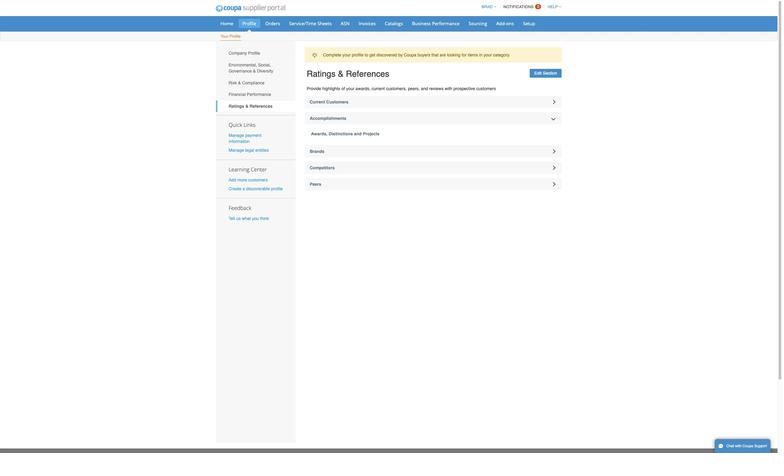 Task type: describe. For each thing, give the bounding box(es) containing it.
peers,
[[408, 86, 420, 91]]

brad link
[[479, 5, 497, 9]]

chat with coupa support button
[[715, 439, 771, 453]]

service/time sheets link
[[285, 19, 336, 28]]

with inside button
[[736, 444, 742, 448]]

notifications 0
[[504, 4, 540, 9]]

brands heading
[[305, 145, 562, 158]]

you
[[252, 216, 259, 221]]

manage for manage legal entities
[[229, 148, 244, 153]]

coupa inside button
[[743, 444, 754, 448]]

tell
[[229, 216, 235, 221]]

company profile link
[[216, 47, 296, 59]]

center
[[251, 166, 267, 173]]

quick links
[[229, 121, 256, 128]]

competitors button
[[305, 162, 562, 174]]

home link
[[217, 19, 237, 28]]

business
[[412, 20, 431, 26]]

section
[[543, 71, 558, 76]]

customers
[[327, 100, 349, 104]]

1 horizontal spatial ratings & references
[[307, 69, 390, 79]]

0
[[538, 4, 540, 9]]

social,
[[258, 63, 271, 67]]

sourcing
[[469, 20, 488, 26]]

manage legal entities link
[[229, 148, 269, 153]]

0 vertical spatial profile
[[243, 20, 256, 26]]

complete
[[323, 53, 342, 57]]

profile link
[[239, 19, 260, 28]]

information
[[229, 139, 250, 144]]

sheets
[[318, 20, 332, 26]]

1 horizontal spatial ratings
[[307, 69, 336, 79]]

brands button
[[305, 145, 562, 158]]

performance for financial performance
[[247, 92, 271, 97]]

current
[[372, 86, 385, 91]]

your profile
[[221, 34, 241, 39]]

add-ons link
[[493, 19, 518, 28]]

add more customers
[[229, 178, 268, 182]]

orders
[[266, 20, 280, 26]]

by
[[399, 53, 403, 57]]

discoverable
[[246, 186, 270, 191]]

to
[[365, 53, 369, 57]]

1 vertical spatial references
[[250, 104, 273, 109]]

invoices
[[359, 20, 376, 26]]

your profile link
[[220, 33, 241, 41]]

your right in
[[484, 53, 492, 57]]

performance for business performance
[[432, 20, 460, 26]]

projects
[[363, 131, 380, 136]]

help
[[548, 5, 558, 9]]

risk & compliance link
[[216, 77, 296, 89]]

add more customers link
[[229, 178, 268, 182]]

current
[[310, 100, 325, 104]]

home
[[221, 20, 234, 26]]

a
[[243, 186, 245, 191]]

help link
[[545, 5, 562, 9]]

diversity
[[257, 69, 273, 73]]

tell us what you think button
[[229, 216, 269, 222]]

1 vertical spatial ratings
[[229, 104, 244, 109]]

highlights
[[323, 86, 341, 91]]

brad
[[482, 5, 493, 9]]

peers heading
[[305, 178, 562, 190]]

business performance link
[[409, 19, 464, 28]]

setup
[[523, 20, 536, 26]]

profile inside alert
[[352, 53, 364, 57]]

& right risk
[[238, 80, 241, 85]]

provide highlights of your awards, current customers, peers, and reviews with prospective customers
[[307, 86, 496, 91]]

accomplishments button
[[305, 112, 562, 124]]

competitors
[[310, 165, 335, 170]]

asn
[[341, 20, 350, 26]]

reviews
[[430, 86, 444, 91]]

competitors heading
[[305, 162, 562, 174]]

payment
[[245, 133, 262, 138]]

ons
[[507, 20, 514, 26]]

complete your profile to get discovered by coupa buyers that are looking for items in your category.
[[323, 53, 511, 57]]

get
[[370, 53, 376, 57]]

add
[[229, 178, 236, 182]]

0 vertical spatial references
[[346, 69, 390, 79]]

edit section link
[[530, 69, 562, 78]]

1 vertical spatial profile
[[271, 186, 283, 191]]

financial performance
[[229, 92, 271, 97]]

complete your profile to get discovered by coupa buyers that are looking for items in your category. alert
[[305, 47, 562, 63]]

feedback
[[229, 204, 252, 212]]

that
[[432, 53, 439, 57]]

environmental,
[[229, 63, 257, 67]]

create
[[229, 186, 242, 191]]



Task type: locate. For each thing, give the bounding box(es) containing it.
performance
[[432, 20, 460, 26], [247, 92, 271, 97]]

coupa right by
[[404, 53, 417, 57]]

profile for your profile
[[230, 34, 241, 39]]

0 horizontal spatial with
[[445, 86, 453, 91]]

with right reviews
[[445, 86, 453, 91]]

manage down the information
[[229, 148, 244, 153]]

coupa supplier portal image
[[212, 1, 290, 16]]

1 vertical spatial ratings & references
[[229, 104, 273, 109]]

awards,
[[311, 131, 328, 136]]

ratings up provide
[[307, 69, 336, 79]]

ratings & references down financial performance
[[229, 104, 273, 109]]

1 vertical spatial with
[[736, 444, 742, 448]]

manage payment information
[[229, 133, 262, 144]]

looking
[[447, 53, 461, 57]]

environmental, social, governance & diversity link
[[216, 59, 296, 77]]

and
[[421, 86, 428, 91], [354, 131, 362, 136]]

with
[[445, 86, 453, 91], [736, 444, 742, 448]]

notifications
[[504, 5, 534, 9]]

tell us what you think
[[229, 216, 269, 221]]

1 vertical spatial customers
[[248, 178, 268, 182]]

sourcing link
[[465, 19, 492, 28]]

0 horizontal spatial profile
[[271, 186, 283, 191]]

compliance
[[242, 80, 265, 85]]

customers up discoverable
[[248, 178, 268, 182]]

entities
[[256, 148, 269, 153]]

0 vertical spatial with
[[445, 86, 453, 91]]

risk
[[229, 80, 237, 85]]

think
[[260, 216, 269, 221]]

coupa inside alert
[[404, 53, 417, 57]]

setup link
[[519, 19, 540, 28]]

environmental, social, governance & diversity
[[229, 63, 273, 73]]

for
[[462, 53, 467, 57]]

1 vertical spatial coupa
[[743, 444, 754, 448]]

are
[[440, 53, 446, 57]]

accomplishments heading
[[305, 112, 562, 124]]

and right peers,
[[421, 86, 428, 91]]

risk & compliance
[[229, 80, 265, 85]]

distinctions
[[329, 131, 353, 136]]

0 horizontal spatial references
[[250, 104, 273, 109]]

manage legal entities
[[229, 148, 269, 153]]

awards, distinctions and projects
[[311, 131, 380, 136]]

0 vertical spatial profile
[[352, 53, 364, 57]]

2 vertical spatial profile
[[248, 51, 260, 56]]

category.
[[493, 53, 511, 57]]

financial performance link
[[216, 89, 296, 100]]

profile for company profile
[[248, 51, 260, 56]]

manage payment information link
[[229, 133, 262, 144]]

ratings & references
[[307, 69, 390, 79], [229, 104, 273, 109]]

profile right discoverable
[[271, 186, 283, 191]]

your
[[221, 34, 229, 39]]

of
[[342, 86, 345, 91]]

profile down the coupa supplier portal image
[[243, 20, 256, 26]]

and left projects
[[354, 131, 362, 136]]

accomplishments
[[310, 116, 347, 121]]

0 vertical spatial ratings
[[307, 69, 336, 79]]

provide
[[307, 86, 321, 91]]

learning
[[229, 166, 250, 173]]

performance down the risk & compliance link on the top of page
[[247, 92, 271, 97]]

coupa left support
[[743, 444, 754, 448]]

1 manage from the top
[[229, 133, 244, 138]]

manage inside manage payment information
[[229, 133, 244, 138]]

create a discoverable profile
[[229, 186, 283, 191]]

0 horizontal spatial coupa
[[404, 53, 417, 57]]

1 vertical spatial performance
[[247, 92, 271, 97]]

0 vertical spatial ratings & references
[[307, 69, 390, 79]]

profile right 'your'
[[230, 34, 241, 39]]

support
[[755, 444, 768, 448]]

manage up the information
[[229, 133, 244, 138]]

1 horizontal spatial references
[[346, 69, 390, 79]]

references down financial performance link
[[250, 104, 273, 109]]

& inside environmental, social, governance & diversity
[[253, 69, 256, 73]]

what
[[242, 216, 251, 221]]

chat with coupa support
[[727, 444, 768, 448]]

peers button
[[305, 178, 562, 190]]

edit section
[[535, 71, 558, 76]]

manage for manage payment information
[[229, 133, 244, 138]]

more
[[238, 178, 247, 182]]

references up awards,
[[346, 69, 390, 79]]

1 horizontal spatial profile
[[352, 53, 364, 57]]

service/time sheets
[[289, 20, 332, 26]]

1 vertical spatial and
[[354, 131, 362, 136]]

invoices link
[[355, 19, 380, 28]]

asn link
[[337, 19, 354, 28]]

catalogs
[[385, 20, 403, 26]]

0 horizontal spatial ratings
[[229, 104, 244, 109]]

profile
[[352, 53, 364, 57], [271, 186, 283, 191]]

edit
[[535, 71, 542, 76]]

catalogs link
[[381, 19, 407, 28]]

1 vertical spatial profile
[[230, 34, 241, 39]]

ratings & references link
[[216, 100, 296, 112]]

1 horizontal spatial coupa
[[743, 444, 754, 448]]

items
[[468, 53, 478, 57]]

navigation containing notifications 0
[[479, 1, 562, 13]]

ratings down financial
[[229, 104, 244, 109]]

awards,
[[356, 86, 371, 91]]

current customers heading
[[305, 96, 562, 108]]

your right complete
[[343, 53, 351, 57]]

company
[[229, 51, 247, 56]]

buyers
[[418, 53, 431, 57]]

0 horizontal spatial and
[[354, 131, 362, 136]]

customers right the 'prospective'
[[477, 86, 496, 91]]

with right the chat at the right of page
[[736, 444, 742, 448]]

0 vertical spatial manage
[[229, 133, 244, 138]]

ratings & references up of
[[307, 69, 390, 79]]

add-
[[497, 20, 507, 26]]

legal
[[245, 148, 254, 153]]

0 vertical spatial and
[[421, 86, 428, 91]]

1 horizontal spatial and
[[421, 86, 428, 91]]

1 horizontal spatial performance
[[432, 20, 460, 26]]

0 vertical spatial customers
[[477, 86, 496, 91]]

0 horizontal spatial customers
[[248, 178, 268, 182]]

current customers
[[310, 100, 349, 104]]

customers,
[[386, 86, 407, 91]]

& up of
[[338, 69, 344, 79]]

financial
[[229, 92, 246, 97]]

0 horizontal spatial ratings & references
[[229, 104, 273, 109]]

0 horizontal spatial performance
[[247, 92, 271, 97]]

1 vertical spatial manage
[[229, 148, 244, 153]]

& left diversity
[[253, 69, 256, 73]]

profile left to
[[352, 53, 364, 57]]

2 manage from the top
[[229, 148, 244, 153]]

governance
[[229, 69, 252, 73]]

your right of
[[346, 86, 355, 91]]

current customers button
[[305, 96, 562, 108]]

your
[[343, 53, 351, 57], [484, 53, 492, 57], [346, 86, 355, 91]]

in
[[480, 53, 483, 57]]

peers
[[310, 182, 322, 187]]

quick
[[229, 121, 242, 128]]

0 vertical spatial performance
[[432, 20, 460, 26]]

performance right business
[[432, 20, 460, 26]]

coupa
[[404, 53, 417, 57], [743, 444, 754, 448]]

customers
[[477, 86, 496, 91], [248, 178, 268, 182]]

0 vertical spatial coupa
[[404, 53, 417, 57]]

navigation
[[479, 1, 562, 13]]

1 horizontal spatial with
[[736, 444, 742, 448]]

profile up environmental, social, governance & diversity link
[[248, 51, 260, 56]]

& down financial performance
[[246, 104, 249, 109]]

1 horizontal spatial customers
[[477, 86, 496, 91]]

brands
[[310, 149, 325, 154]]



Task type: vqa. For each thing, say whether or not it's contained in the screenshot.
right 'profile'
yes



